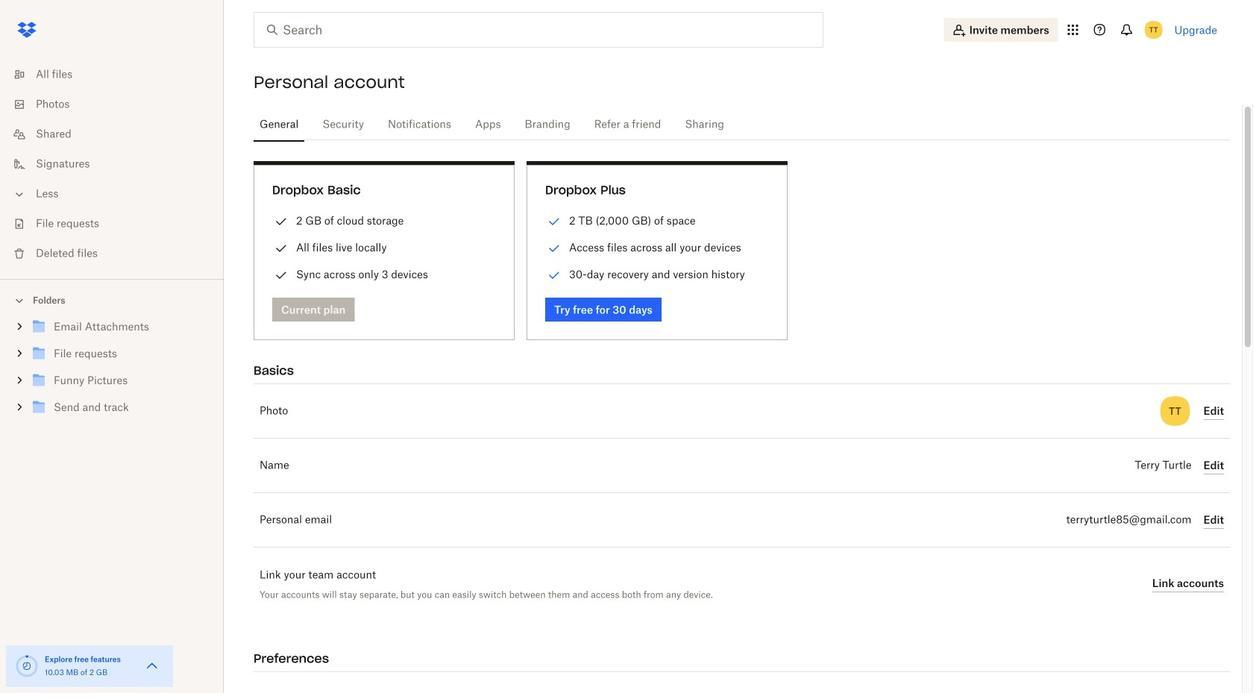 Task type: vqa. For each thing, say whether or not it's contained in the screenshot.
LIST
yes



Task type: locate. For each thing, give the bounding box(es) containing it.
Search text field
[[283, 21, 792, 39]]

recommended image
[[545, 213, 563, 231], [545, 239, 563, 257]]

1 vertical spatial recommended image
[[545, 239, 563, 257]]

tab list
[[254, 104, 1230, 142]]

group
[[0, 311, 224, 432]]

0 vertical spatial recommended image
[[545, 213, 563, 231]]

recommended image
[[545, 266, 563, 284]]

list
[[0, 51, 224, 279]]

quota usage image
[[15, 654, 39, 678]]



Task type: describe. For each thing, give the bounding box(es) containing it.
quota usage progress bar
[[15, 654, 39, 678]]

dropbox image
[[12, 15, 42, 45]]

less image
[[12, 187, 27, 202]]

2 recommended image from the top
[[545, 239, 563, 257]]

1 recommended image from the top
[[545, 213, 563, 231]]



